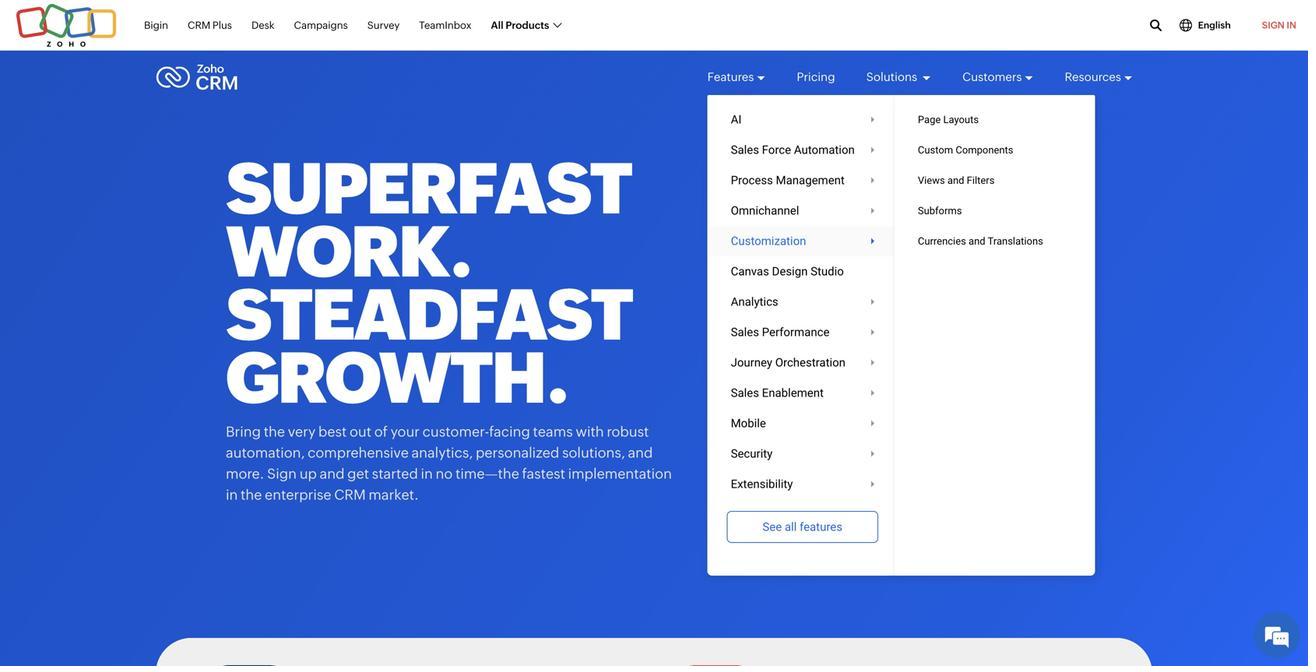 Task type: vqa. For each thing, say whether or not it's contained in the screenshot.
of
yes



Task type: locate. For each thing, give the bounding box(es) containing it.
ai
[[731, 113, 742, 126]]

crm down get
[[334, 487, 366, 503]]

growth.
[[226, 338, 568, 418]]

customer-
[[423, 424, 490, 440]]

using
[[940, 553, 966, 565]]

analytics link
[[708, 287, 898, 317]]

personalized
[[476, 445, 560, 461]]

crm
[[188, 19, 211, 31], [334, 487, 366, 503]]

the right to at bottom
[[868, 475, 881, 485]]

english
[[1199, 20, 1232, 30]]

0 vertical spatial started
[[874, 171, 924, 188]]

with up the solutions,
[[576, 424, 604, 440]]

sales up 'mobile'
[[731, 386, 760, 400]]

sales force automation
[[731, 143, 855, 157]]

1 horizontal spatial with
[[927, 171, 958, 188]]

crm inside 'link'
[[188, 19, 211, 31]]

automation
[[795, 143, 855, 157]]

sign
[[267, 466, 297, 482]]

it
[[818, 385, 823, 395]]

crm left plus
[[188, 19, 211, 31]]

0 vertical spatial your
[[961, 171, 994, 188]]

resources link
[[1065, 56, 1134, 98]]

security link
[[708, 439, 898, 469]]

1 vertical spatial started
[[372, 466, 418, 482]]

and right currencies
[[969, 235, 986, 247]]

1 vertical spatial crm
[[334, 487, 366, 503]]

canvas
[[731, 265, 770, 278]]

process management
[[731, 173, 845, 187]]

0 horizontal spatial crm
[[188, 19, 211, 31]]

currencies and translations link
[[895, 226, 1096, 256]]

or sign in using
[[896, 553, 966, 565]]

teaminbox
[[419, 19, 472, 31]]

1 vertical spatial sales
[[731, 325, 760, 339]]

3 sales from the top
[[731, 386, 760, 400]]

sales up process
[[731, 143, 760, 157]]

with
[[927, 171, 958, 188], [576, 424, 604, 440]]

the up 'automation,'
[[264, 424, 285, 440]]

0 horizontal spatial your
[[391, 424, 420, 440]]

page
[[919, 114, 941, 125]]

layouts
[[944, 114, 979, 125]]

views
[[919, 175, 946, 186]]

will
[[857, 403, 870, 413]]

zoho crm logo image
[[156, 60, 239, 94]]

and right "up"
[[320, 466, 345, 482]]

products
[[506, 19, 550, 31]]

0 vertical spatial with
[[927, 171, 958, 188]]

0 horizontal spatial started
[[372, 466, 418, 482]]

mobile
[[731, 416, 767, 430]]

with inside superfast work. steadfast growth. bring the very best out of your customer-facing teams with robust automation, comprehensive analytics, personalized solutions, and more. sign up and get started in no time—the fastest implementation in the enterprise crm market.
[[576, 424, 604, 440]]

0 horizontal spatial with
[[576, 424, 604, 440]]

the right 'stored'
[[920, 403, 933, 413]]

2 sales from the top
[[731, 325, 760, 339]]

the
[[899, 385, 912, 395], [920, 403, 933, 413], [264, 424, 285, 440], [868, 475, 881, 485], [241, 487, 262, 503]]

sales enablement
[[731, 386, 824, 400]]

orchestration
[[776, 356, 846, 369]]

plus
[[213, 19, 232, 31]]

sales up journey
[[731, 325, 760, 339]]

1 vertical spatial with
[[576, 424, 604, 440]]

sign
[[908, 553, 927, 565]]

None submit
[[818, 500, 1083, 538]]

0 vertical spatial of
[[375, 424, 388, 440]]

omnichannel link
[[708, 196, 898, 226]]

it looks like you're in the
[[818, 385, 912, 395]]

studio
[[811, 265, 844, 278]]

facing
[[489, 424, 531, 440]]

pricing link
[[797, 56, 836, 98]]

1 vertical spatial of
[[909, 475, 917, 485]]

started right get
[[874, 171, 924, 188]]

sales for sales performance
[[731, 325, 760, 339]]

journey orchestration link
[[708, 348, 898, 378]]

i
[[830, 475, 832, 485]]

get
[[845, 171, 871, 188]]

page layouts
[[919, 114, 979, 125]]

views and filters
[[919, 175, 995, 186]]

performance
[[763, 325, 830, 339]]

views and filters link
[[895, 165, 1096, 196]]

best
[[319, 424, 347, 440]]

all
[[785, 520, 797, 534]]

0 vertical spatial crm
[[188, 19, 211, 31]]

with down custom
[[927, 171, 958, 188]]

1 sales from the top
[[731, 143, 760, 157]]

canvas design studio link
[[708, 256, 898, 287]]

of right out
[[375, 424, 388, 440]]

process management link
[[708, 165, 898, 196]]

your up analytics,
[[391, 424, 420, 440]]

components
[[956, 144, 1014, 156]]

mobile link
[[708, 408, 898, 439]]

enablement
[[763, 386, 824, 400]]

2 vertical spatial sales
[[731, 386, 760, 400]]

teaminbox link
[[419, 11, 472, 40]]

pricing
[[797, 70, 836, 84]]

of inside superfast work. steadfast growth. bring the very best out of your customer-facing teams with robust automation, comprehensive analytics, personalized solutions, and more. sign up and get started in no time—the fastest implementation in the enterprise crm market.
[[375, 424, 388, 440]]

subforms link
[[895, 196, 1096, 226]]

trial
[[1028, 171, 1056, 188]]

sign in
[[1263, 20, 1297, 30]]

canvas design studio
[[731, 265, 844, 278]]

1 horizontal spatial of
[[909, 475, 917, 485]]

no
[[436, 466, 453, 482]]

0 vertical spatial sales
[[731, 143, 760, 157]]

1 horizontal spatial started
[[874, 171, 924, 188]]

page layouts link
[[895, 104, 1096, 135]]

in
[[890, 385, 897, 395], [911, 403, 919, 413], [421, 466, 433, 482], [226, 487, 238, 503], [929, 553, 938, 565]]

survey
[[368, 19, 400, 31]]

started up market.
[[372, 466, 418, 482]]

campaigns
[[294, 19, 348, 31]]

crm plus
[[188, 19, 232, 31]]

1 horizontal spatial crm
[[334, 487, 366, 503]]

the down more.
[[241, 487, 262, 503]]

force
[[763, 143, 792, 157]]

of right terms
[[909, 475, 917, 485]]

fastest
[[522, 466, 566, 482]]

1 vertical spatial your
[[391, 424, 420, 440]]

and right views
[[948, 175, 965, 186]]

0 horizontal spatial of
[[375, 424, 388, 440]]

your down components
[[961, 171, 994, 188]]

enterprise
[[265, 487, 332, 503]]

1 horizontal spatial your
[[961, 171, 994, 188]]

sales for sales enablement
[[731, 386, 760, 400]]

ai link
[[708, 104, 898, 135]]



Task type: describe. For each thing, give the bounding box(es) containing it.
sales performance link
[[708, 317, 898, 348]]

customers
[[963, 70, 1023, 84]]

in right you're
[[890, 385, 897, 395]]

service
[[919, 475, 949, 485]]

terms of service link
[[883, 475, 949, 485]]

bring
[[226, 424, 261, 440]]

all
[[491, 19, 504, 31]]

in down more.
[[226, 487, 238, 503]]

+1
[[827, 355, 837, 366]]

the up 'stored'
[[899, 385, 912, 395]]

desk link
[[252, 11, 275, 40]]

security
[[731, 447, 773, 460]]

customization
[[731, 234, 807, 248]]

automation,
[[226, 445, 305, 461]]

time—the
[[456, 466, 520, 482]]

your data will be stored in the
[[818, 403, 935, 413]]

started inside superfast work. steadfast growth. bring the very best out of your customer-facing teams with robust automation, comprehensive analytics, personalized solutions, and more. sign up and get started in no time—the fastest implementation in the enterprise crm market.
[[372, 466, 418, 482]]

design
[[773, 265, 808, 278]]

looks
[[825, 385, 846, 395]]

survey link
[[368, 11, 400, 40]]

superfast work. steadfast growth. bring the very best out of your customer-facing teams with robust automation, comprehensive analytics, personalized solutions, and more. sign up and get started in no time—the fastest implementation in the enterprise crm market.
[[226, 148, 672, 503]]

teams
[[533, 424, 573, 440]]

robust
[[607, 424, 649, 440]]

your
[[818, 403, 836, 413]]

features
[[800, 520, 843, 534]]

steadfast
[[226, 275, 632, 355]]

crm inside superfast work. steadfast growth. bring the very best out of your customer-facing teams with robust automation, comprehensive analytics, personalized solutions, and more. sign up and get started in no time—the fastest implementation in the enterprise crm market.
[[334, 487, 366, 503]]

work.
[[226, 212, 472, 292]]

in right 'stored'
[[911, 403, 919, 413]]

solutions
[[867, 70, 920, 84]]

all products
[[491, 19, 550, 31]]

market.
[[369, 487, 419, 503]]

all products link
[[491, 11, 561, 40]]

sales for sales force automation
[[731, 143, 760, 157]]

data
[[837, 403, 855, 413]]

crm plus link
[[188, 11, 232, 40]]

be
[[872, 403, 882, 413]]

in left no
[[421, 466, 433, 482]]

to
[[858, 475, 866, 485]]

bigin
[[144, 19, 168, 31]]

stored
[[884, 403, 909, 413]]

sales enablement link
[[708, 378, 898, 408]]

i agree to the terms of service
[[830, 475, 949, 485]]

analytics,
[[412, 445, 473, 461]]

agree
[[834, 475, 857, 485]]

resources
[[1065, 70, 1122, 84]]

your inside superfast work. steadfast growth. bring the very best out of your customer-facing teams with robust automation, comprehensive analytics, personalized solutions, and more. sign up and get started in no time—the fastest implementation in the enterprise crm market.
[[391, 424, 420, 440]]

journey orchestration
[[731, 356, 846, 369]]

very
[[288, 424, 316, 440]]

translations
[[988, 235, 1044, 247]]

customization link
[[708, 226, 898, 256]]

sign in link
[[1251, 10, 1309, 41]]

filters
[[967, 175, 995, 186]]

see all features
[[763, 520, 843, 534]]

in
[[1288, 20, 1297, 30]]

you're
[[863, 385, 888, 395]]

or
[[896, 553, 905, 565]]

campaigns link
[[294, 11, 348, 40]]

up
[[300, 466, 317, 482]]

sign
[[1263, 20, 1285, 30]]

currencies
[[919, 235, 967, 247]]

desk
[[252, 19, 275, 31]]

solutions,
[[563, 445, 626, 461]]

get
[[348, 466, 369, 482]]

see all features link
[[727, 511, 879, 543]]

sales force automation link
[[708, 135, 898, 165]]

like
[[848, 385, 862, 395]]

and down the robust
[[628, 445, 653, 461]]

custom components
[[919, 144, 1014, 156]]

solutions link
[[867, 56, 932, 98]]

comprehensive
[[308, 445, 409, 461]]

custom components link
[[895, 135, 1096, 165]]

in right sign
[[929, 553, 938, 565]]

terms
[[883, 475, 907, 485]]

features link
[[708, 56, 766, 98]]

sales performance
[[731, 325, 830, 339]]

process
[[731, 173, 774, 187]]

currencies and translations
[[919, 235, 1044, 247]]

extensibility
[[731, 477, 793, 491]]

journey
[[731, 356, 773, 369]]



